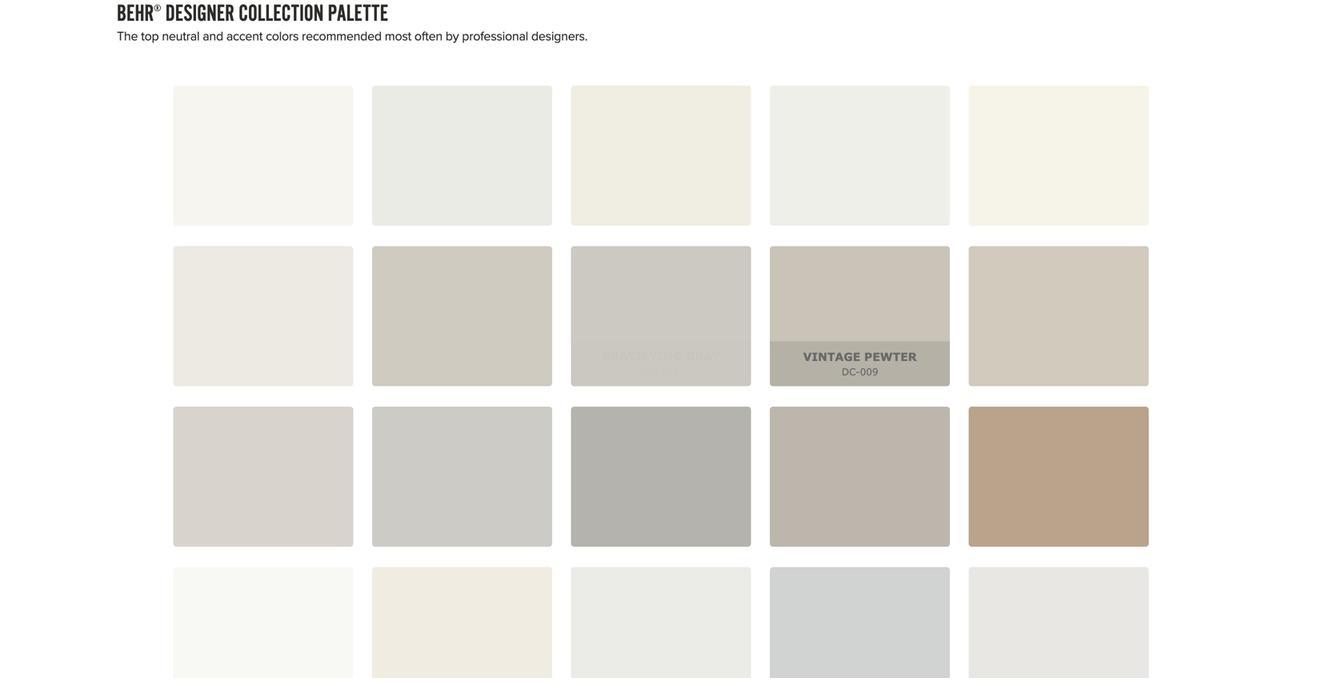 Task type: vqa. For each thing, say whether or not it's contained in the screenshot.
Advanced
no



Task type: locate. For each thing, give the bounding box(es) containing it.
009
[[860, 366, 879, 377]]

dc- inside vintage pewter dc-009
[[842, 366, 860, 377]]

gray
[[686, 349, 721, 363]]

collection
[[239, 0, 324, 29]]

behr
[[117, 0, 154, 29]]

most
[[385, 26, 412, 46]]

dc-
[[643, 365, 661, 377], [842, 366, 860, 377]]

gratifying gray dc-008
[[602, 349, 721, 377]]

dc- inside "gratifying gray dc-008"
[[643, 365, 661, 377]]

dc- down vintage
[[842, 366, 860, 377]]

0 horizontal spatial dc-
[[643, 365, 661, 377]]

1 dc- from the left
[[643, 365, 661, 377]]

top
[[141, 26, 159, 46]]

designer
[[166, 0, 234, 29]]

often
[[415, 26, 443, 46]]

dc- down gratifying
[[643, 365, 661, 377]]

vintage
[[804, 350, 861, 363]]

dc- for gratifying
[[643, 365, 661, 377]]

designers.
[[532, 26, 588, 46]]

1 horizontal spatial dc-
[[842, 366, 860, 377]]

2 dc- from the left
[[842, 366, 860, 377]]



Task type: describe. For each thing, give the bounding box(es) containing it.
accent
[[226, 26, 263, 46]]

professional
[[462, 26, 529, 46]]

and
[[203, 26, 223, 46]]

by
[[446, 26, 459, 46]]

vintage pewter dc-009
[[804, 350, 917, 377]]

008
[[661, 365, 680, 377]]

the
[[117, 26, 138, 46]]

neutral
[[162, 26, 200, 46]]

recommended
[[302, 26, 382, 46]]

dc- for vintage
[[842, 366, 860, 377]]

pewter
[[865, 350, 917, 363]]

colors
[[266, 26, 299, 46]]

®
[[154, 3, 161, 14]]

gratifying
[[602, 349, 682, 363]]

palette
[[328, 0, 389, 29]]

behr ® designer collection palette the top neutral and accent colors recommended most often by professional designers.
[[117, 0, 588, 46]]



